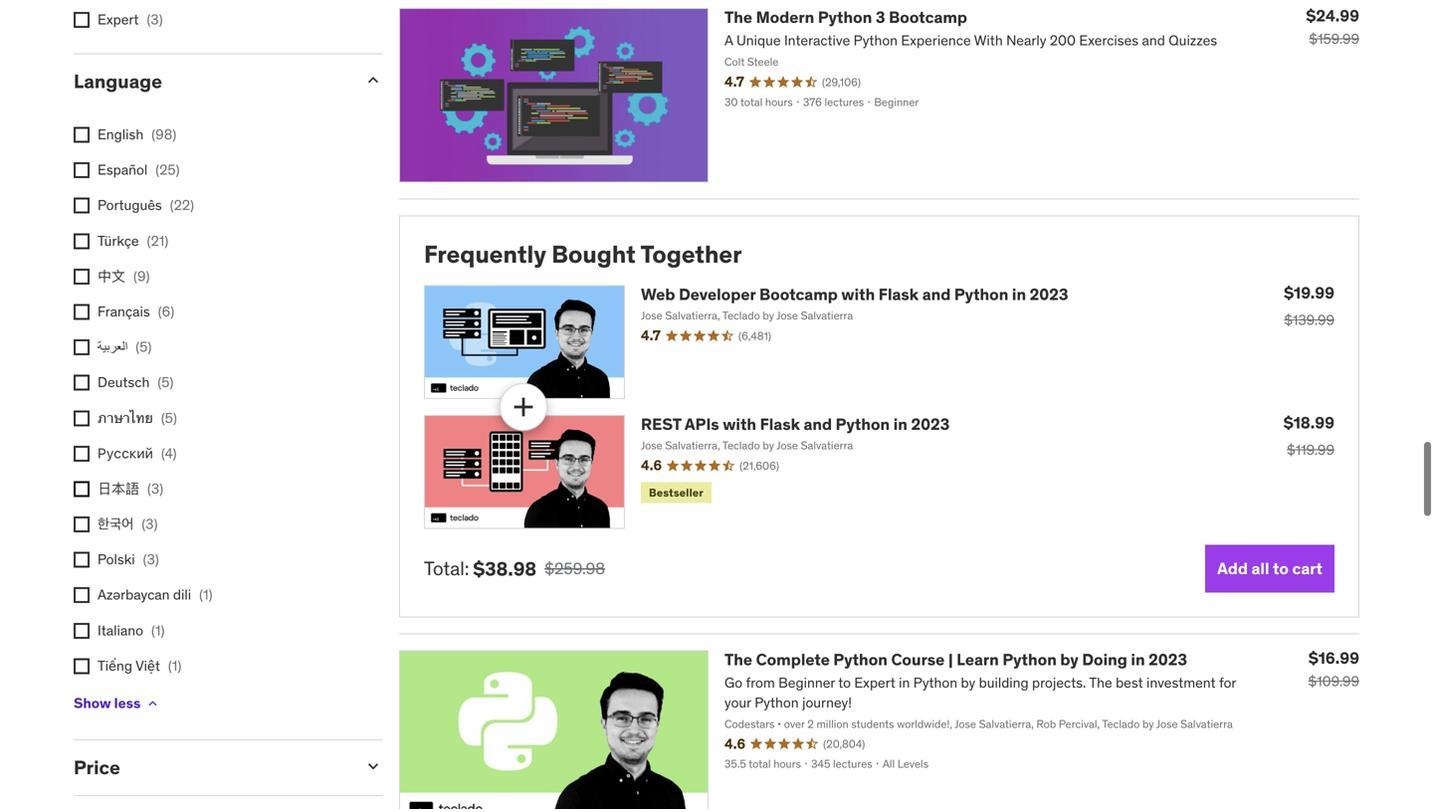 Task type: vqa. For each thing, say whether or not it's contained in the screenshot.
or
no



Task type: describe. For each thing, give the bounding box(es) containing it.
2023 inside rest apis with flask and python in 2023 jose salvatierra, teclado by jose salvatierra
[[911, 414, 950, 434]]

italiano
[[98, 621, 143, 639]]

the modern python 3 bootcamp link
[[725, 7, 967, 27]]

salvatierra, inside rest apis with flask and python in 2023 jose salvatierra, teclado by jose salvatierra
[[665, 439, 720, 453]]

jose up 4.7 on the left top of page
[[641, 309, 663, 323]]

xsmall image inside show less button
[[145, 696, 161, 712]]

(25)
[[155, 161, 180, 179]]

(4)
[[161, 444, 177, 462]]

developer
[[679, 284, 756, 305]]

total:
[[424, 557, 469, 580]]

teclado inside web developer bootcamp with flask and python in 2023 jose salvatierra, teclado by jose salvatierra
[[722, 309, 760, 323]]

add all to cart
[[1217, 558, 1323, 579]]

web
[[641, 284, 675, 305]]

python inside rest apis with flask and python in 2023 jose salvatierra, teclado by jose salvatierra
[[836, 414, 890, 434]]

english
[[98, 125, 144, 143]]

21606 reviews element
[[740, 458, 779, 473]]

한국어 (3)
[[98, 515, 158, 533]]

(6,481)
[[738, 329, 771, 343]]

web developer bootcamp with flask and python in 2023 link
[[641, 284, 1068, 305]]

$139.99
[[1284, 311, 1335, 329]]

and inside web developer bootcamp with flask and python in 2023 jose salvatierra, teclado by jose salvatierra
[[922, 284, 951, 305]]

4.7
[[641, 327, 661, 344]]

6481 reviews element
[[738, 328, 771, 344]]

teclado inside rest apis with flask and python in 2023 jose salvatierra, teclado by jose salvatierra
[[722, 439, 760, 453]]

in inside rest apis with flask and python in 2023 jose salvatierra, teclado by jose salvatierra
[[893, 414, 908, 434]]

polski
[[98, 550, 135, 568]]

(1) for dili
[[199, 586, 213, 604]]

add all to cart button
[[1205, 545, 1335, 593]]

the for the modern python 3 bootcamp
[[725, 7, 752, 27]]

español
[[98, 161, 148, 179]]

(5) for ภาษาไทย (5)
[[161, 409, 177, 427]]

xsmall image for english
[[74, 127, 90, 143]]

small image
[[363, 70, 383, 90]]

$159.99
[[1309, 30, 1359, 48]]

price
[[74, 755, 120, 779]]

the complete python course | learn python by doing in 2023
[[725, 649, 1187, 670]]

price button
[[74, 755, 347, 779]]

xsmall image for 日本語
[[74, 481, 90, 497]]

salvatierra, inside web developer bootcamp with flask and python in 2023 jose salvatierra, teclado by jose salvatierra
[[665, 309, 720, 323]]

türkçe (21)
[[98, 232, 168, 250]]

português (22)
[[98, 196, 194, 214]]

$18.99 $119.99
[[1284, 413, 1335, 459]]

$119.99
[[1287, 441, 1335, 459]]

xsmall image for español
[[74, 162, 90, 178]]

all
[[1251, 558, 1269, 579]]

azərbaycan dili (1)
[[98, 586, 213, 604]]

cart
[[1292, 558, 1323, 579]]

to
[[1273, 558, 1289, 579]]

learn
[[957, 649, 999, 670]]

xsmall image for expert
[[74, 12, 90, 28]]

expert (3)
[[98, 11, 163, 28]]

dili
[[173, 586, 191, 604]]

$24.99
[[1306, 5, 1359, 26]]

xsmall image for tiếng
[[74, 658, 90, 674]]

(5) for العربية (5)
[[136, 338, 152, 356]]

العربية
[[98, 338, 128, 356]]

(98)
[[151, 125, 176, 143]]

xsmall image for português
[[74, 198, 90, 214]]

frequently
[[424, 240, 546, 269]]

tiếng việt (1)
[[98, 657, 181, 675]]

total: $38.98 $259.98
[[424, 557, 605, 581]]

xsmall image for deutsch
[[74, 375, 90, 391]]

show less button
[[74, 684, 161, 724]]

español (25)
[[98, 161, 180, 179]]

việt
[[135, 657, 160, 675]]

rest apis with flask and python in 2023 jose salvatierra, teclado by jose salvatierra
[[641, 414, 950, 453]]

0 horizontal spatial (1)
[[151, 621, 165, 639]]

中文
[[98, 267, 125, 285]]

bestseller
[[649, 486, 704, 499]]

salvatierra inside rest apis with flask and python in 2023 jose salvatierra, teclado by jose salvatierra
[[801, 439, 853, 453]]

ภาษาไทย
[[98, 409, 153, 427]]

3
[[876, 7, 885, 27]]

with inside rest apis with flask and python in 2023 jose salvatierra, teclado by jose salvatierra
[[723, 414, 756, 434]]

the modern python 3 bootcamp
[[725, 7, 967, 27]]

bootcamp inside web developer bootcamp with flask and python in 2023 jose salvatierra, teclado by jose salvatierra
[[759, 284, 838, 305]]

flask inside rest apis with flask and python in 2023 jose salvatierra, teclado by jose salvatierra
[[760, 414, 800, 434]]

course
[[891, 649, 945, 670]]

$24.99 $159.99
[[1306, 5, 1359, 48]]

русский (4)
[[98, 444, 177, 462]]

xsmall image for ภาษาไทย
[[74, 410, 90, 426]]

with inside web developer bootcamp with flask and python in 2023 jose salvatierra, teclado by jose salvatierra
[[841, 284, 875, 305]]

$16.99 $109.99
[[1308, 648, 1359, 690]]

xsmall image for العربية
[[74, 339, 90, 355]]

$259.98
[[545, 558, 605, 579]]

english (98)
[[98, 125, 176, 143]]

jose down rest apis with flask and python in 2023 link
[[777, 439, 798, 453]]

$109.99
[[1308, 672, 1359, 690]]

bought
[[552, 240, 636, 269]]

apis
[[685, 414, 719, 434]]

xsmall image for русский
[[74, 446, 90, 462]]



Task type: locate. For each thing, give the bounding box(es) containing it.
7 xsmall image from the top
[[74, 517, 90, 532]]

8 xsmall image from the top
[[74, 587, 90, 603]]

xsmall image for türkçe
[[74, 233, 90, 249]]

xsmall image left the italiano
[[74, 623, 90, 639]]

salvatierra, down developer
[[665, 309, 720, 323]]

1 horizontal spatial with
[[841, 284, 875, 305]]

1 vertical spatial flask
[[760, 414, 800, 434]]

xsmall image left العربية
[[74, 339, 90, 355]]

small image
[[363, 756, 383, 776]]

0 vertical spatial teclado
[[722, 309, 760, 323]]

xsmall image for azərbaycan
[[74, 587, 90, 603]]

1 salvatierra from the top
[[801, 309, 853, 323]]

0 vertical spatial (1)
[[199, 586, 213, 604]]

1 vertical spatial with
[[723, 414, 756, 434]]

together
[[640, 240, 742, 269]]

italiano (1)
[[98, 621, 165, 639]]

teclado up (21,606)
[[722, 439, 760, 453]]

2 the from the top
[[725, 649, 752, 670]]

xsmall image left português
[[74, 198, 90, 214]]

français (6)
[[98, 303, 174, 320]]

1 horizontal spatial and
[[922, 284, 951, 305]]

|
[[948, 649, 953, 670]]

2 salvatierra, from the top
[[665, 439, 720, 453]]

xsmall image left 'tiếng'
[[74, 658, 90, 674]]

0 vertical spatial bootcamp
[[889, 7, 967, 27]]

1 vertical spatial 2023
[[911, 414, 950, 434]]

1 xsmall image from the top
[[74, 162, 90, 178]]

less
[[114, 694, 141, 712]]

deutsch
[[98, 373, 150, 391]]

add
[[1217, 558, 1248, 579]]

2023
[[1030, 284, 1068, 305], [911, 414, 950, 434], [1149, 649, 1187, 670]]

(1) right việt
[[168, 657, 181, 675]]

(3) for polski (3)
[[143, 550, 159, 568]]

web developer bootcamp with flask and python in 2023 jose salvatierra, teclado by jose salvatierra
[[641, 284, 1068, 323]]

0 horizontal spatial bootcamp
[[759, 284, 838, 305]]

xsmall image for italiano
[[74, 623, 90, 639]]

xsmall image
[[74, 12, 90, 28], [74, 127, 90, 143], [74, 233, 90, 249], [74, 339, 90, 355], [74, 375, 90, 391], [74, 410, 90, 426], [74, 552, 90, 568], [74, 623, 90, 639], [74, 658, 90, 674], [145, 696, 161, 712]]

the left complete
[[725, 649, 752, 670]]

complete
[[756, 649, 830, 670]]

the complete python course | learn python by doing in 2023 link
[[725, 649, 1187, 670]]

0 vertical spatial salvatierra
[[801, 309, 853, 323]]

show less
[[74, 694, 141, 712]]

2 vertical spatial 2023
[[1149, 649, 1187, 670]]

show
[[74, 694, 111, 712]]

2 xsmall image from the top
[[74, 198, 90, 214]]

1 vertical spatial (5)
[[158, 373, 174, 391]]

0 vertical spatial 2023
[[1030, 284, 1068, 305]]

6 xsmall image from the top
[[74, 481, 90, 497]]

português
[[98, 196, 162, 214]]

(5) up (4)
[[161, 409, 177, 427]]

1 vertical spatial (1)
[[151, 621, 165, 639]]

xsmall image left ภาษาไทย
[[74, 410, 90, 426]]

xsmall image left polski
[[74, 552, 90, 568]]

xsmall image for polski
[[74, 552, 90, 568]]

1 teclado from the top
[[722, 309, 760, 323]]

rest apis with flask and python in 2023 link
[[641, 414, 950, 434]]

(3) right 한국어
[[142, 515, 158, 533]]

xsmall image left "english"
[[74, 127, 90, 143]]

0 vertical spatial the
[[725, 7, 752, 27]]

by up (21,606)
[[763, 439, 774, 453]]

1 horizontal spatial flask
[[879, 284, 919, 305]]

polski (3)
[[98, 550, 159, 568]]

(9)
[[133, 267, 150, 285]]

$18.99
[[1284, 413, 1335, 433]]

flask
[[879, 284, 919, 305], [760, 414, 800, 434]]

(3) right 日本語
[[147, 480, 163, 498]]

0 horizontal spatial in
[[893, 414, 908, 434]]

1 vertical spatial bootcamp
[[759, 284, 838, 305]]

by inside rest apis with flask and python in 2023 jose salvatierra, teclado by jose salvatierra
[[763, 439, 774, 453]]

0 vertical spatial by
[[763, 309, 774, 323]]

0 horizontal spatial flask
[[760, 414, 800, 434]]

1 vertical spatial by
[[763, 439, 774, 453]]

(5)
[[136, 338, 152, 356], [158, 373, 174, 391], [161, 409, 177, 427]]

1 horizontal spatial (1)
[[168, 657, 181, 675]]

salvatierra down web developer bootcamp with flask and python in 2023 link
[[801, 309, 853, 323]]

0 vertical spatial in
[[1012, 284, 1026, 305]]

ภาษาไทย (5)
[[98, 409, 177, 427]]

العربية (5)
[[98, 338, 152, 356]]

(21,606)
[[740, 459, 779, 472]]

by left doing
[[1060, 649, 1079, 670]]

한국어
[[98, 515, 134, 533]]

in
[[1012, 284, 1026, 305], [893, 414, 908, 434], [1131, 649, 1145, 670]]

salvatierra, down apis
[[665, 439, 720, 453]]

2 horizontal spatial 2023
[[1149, 649, 1187, 670]]

$19.99
[[1284, 283, 1335, 303]]

with
[[841, 284, 875, 305], [723, 414, 756, 434]]

1 vertical spatial salvatierra
[[801, 439, 853, 453]]

xsmall image left 中文
[[74, 269, 90, 285]]

bootcamp right 3
[[889, 7, 967, 27]]

bootcamp up (6,481)
[[759, 284, 838, 305]]

5 xsmall image from the top
[[74, 446, 90, 462]]

(3)
[[147, 11, 163, 28], [147, 480, 163, 498], [142, 515, 158, 533], [143, 550, 159, 568]]

jose down web developer bootcamp with flask and python in 2023 link
[[777, 309, 798, 323]]

1 horizontal spatial bootcamp
[[889, 7, 967, 27]]

xsmall image right less
[[145, 696, 161, 712]]

by
[[763, 309, 774, 323], [763, 439, 774, 453], [1060, 649, 1079, 670]]

1 horizontal spatial 2023
[[1030, 284, 1068, 305]]

xsmall image
[[74, 162, 90, 178], [74, 198, 90, 214], [74, 269, 90, 285], [74, 304, 90, 320], [74, 446, 90, 462], [74, 481, 90, 497], [74, 517, 90, 532], [74, 587, 90, 603]]

(3) for expert (3)
[[147, 11, 163, 28]]

2 horizontal spatial in
[[1131, 649, 1145, 670]]

1 vertical spatial teclado
[[722, 439, 760, 453]]

in inside web developer bootcamp with flask and python in 2023 jose salvatierra, teclado by jose salvatierra
[[1012, 284, 1026, 305]]

xsmall image left 한국어
[[74, 517, 90, 532]]

2 teclado from the top
[[722, 439, 760, 453]]

2 vertical spatial (5)
[[161, 409, 177, 427]]

0 horizontal spatial 2023
[[911, 414, 950, 434]]

xsmall image left 日本語
[[74, 481, 90, 497]]

rest
[[641, 414, 681, 434]]

azərbaycan
[[98, 586, 170, 604]]

русский
[[98, 444, 153, 462]]

(3) right expert
[[147, 11, 163, 28]]

xsmall image left français on the top left of page
[[74, 304, 90, 320]]

xsmall image for français
[[74, 304, 90, 320]]

(1) down azərbaycan dili (1)
[[151, 621, 165, 639]]

4.6
[[641, 456, 662, 474]]

modern
[[756, 7, 814, 27]]

1 the from the top
[[725, 7, 752, 27]]

language
[[74, 69, 162, 93]]

2 vertical spatial by
[[1060, 649, 1079, 670]]

flask inside web developer bootcamp with flask and python in 2023 jose salvatierra, teclado by jose salvatierra
[[879, 284, 919, 305]]

by up (6,481)
[[763, 309, 774, 323]]

(1) right dili
[[199, 586, 213, 604]]

日本語 (3)
[[98, 480, 163, 498]]

(3) for 한국어 (3)
[[142, 515, 158, 533]]

(5) right deutsch
[[158, 373, 174, 391]]

1 vertical spatial in
[[893, 414, 908, 434]]

français
[[98, 303, 150, 320]]

0 vertical spatial (5)
[[136, 338, 152, 356]]

teclado
[[722, 309, 760, 323], [722, 439, 760, 453]]

(5) right العربية
[[136, 338, 152, 356]]

jose
[[641, 309, 663, 323], [777, 309, 798, 323], [641, 439, 663, 453], [777, 439, 798, 453]]

deutsch (5)
[[98, 373, 174, 391]]

2023 inside web developer bootcamp with flask and python in 2023 jose salvatierra, teclado by jose salvatierra
[[1030, 284, 1068, 305]]

xsmall image for 한국어
[[74, 517, 90, 532]]

the for the complete python course | learn python by doing in 2023
[[725, 649, 752, 670]]

expert
[[98, 11, 139, 28]]

(1) for việt
[[168, 657, 181, 675]]

xsmall image left expert
[[74, 12, 90, 28]]

python inside web developer bootcamp with flask and python in 2023 jose salvatierra, teclado by jose salvatierra
[[954, 284, 1008, 305]]

salvatierra inside web developer bootcamp with flask and python in 2023 jose salvatierra, teclado by jose salvatierra
[[801, 309, 853, 323]]

1 vertical spatial and
[[804, 414, 832, 434]]

frequently bought together
[[424, 240, 742, 269]]

language button
[[74, 69, 347, 93]]

salvatierra down rest apis with flask and python in 2023 link
[[801, 439, 853, 453]]

xsmall image left deutsch
[[74, 375, 90, 391]]

1 vertical spatial salvatierra,
[[665, 439, 720, 453]]

0 vertical spatial flask
[[879, 284, 919, 305]]

doing
[[1082, 649, 1127, 670]]

1 vertical spatial the
[[725, 649, 752, 670]]

4 xsmall image from the top
[[74, 304, 90, 320]]

2 vertical spatial in
[[1131, 649, 1145, 670]]

xsmall image for 中文
[[74, 269, 90, 285]]

(5) for deutsch (5)
[[158, 373, 174, 391]]

xsmall image left español
[[74, 162, 90, 178]]

jose up 4.6
[[641, 439, 663, 453]]

1 salvatierra, from the top
[[665, 309, 720, 323]]

0 vertical spatial and
[[922, 284, 951, 305]]

1 horizontal spatial in
[[1012, 284, 1026, 305]]

2 salvatierra from the top
[[801, 439, 853, 453]]

$16.99
[[1309, 648, 1359, 668]]

salvatierra
[[801, 309, 853, 323], [801, 439, 853, 453]]

3 xsmall image from the top
[[74, 269, 90, 285]]

2 horizontal spatial (1)
[[199, 586, 213, 604]]

$19.99 $139.99
[[1284, 283, 1335, 329]]

tiếng
[[98, 657, 132, 675]]

0 vertical spatial with
[[841, 284, 875, 305]]

(6)
[[158, 303, 174, 320]]

and
[[922, 284, 951, 305], [804, 414, 832, 434]]

and inside rest apis with flask and python in 2023 jose salvatierra, teclado by jose salvatierra
[[804, 414, 832, 434]]

by inside web developer bootcamp with flask and python in 2023 jose salvatierra, teclado by jose salvatierra
[[763, 309, 774, 323]]

0 horizontal spatial with
[[723, 414, 756, 434]]

日本語
[[98, 480, 139, 498]]

(3) right polski
[[143, 550, 159, 568]]

中文 (9)
[[98, 267, 150, 285]]

python
[[818, 7, 872, 27], [954, 284, 1008, 305], [836, 414, 890, 434], [833, 649, 888, 670], [1003, 649, 1057, 670]]

(3) for 日本語 (3)
[[147, 480, 163, 498]]

0 vertical spatial salvatierra,
[[665, 309, 720, 323]]

$38.98
[[473, 557, 537, 581]]

2 vertical spatial (1)
[[168, 657, 181, 675]]

bootcamp
[[889, 7, 967, 27], [759, 284, 838, 305]]

türkçe
[[98, 232, 139, 250]]

0 horizontal spatial and
[[804, 414, 832, 434]]

xsmall image left русский
[[74, 446, 90, 462]]

xsmall image left the azərbaycan
[[74, 587, 90, 603]]

(22)
[[170, 196, 194, 214]]

the left modern
[[725, 7, 752, 27]]

xsmall image left türkçe
[[74, 233, 90, 249]]

teclado up (6,481)
[[722, 309, 760, 323]]

(21)
[[147, 232, 168, 250]]



